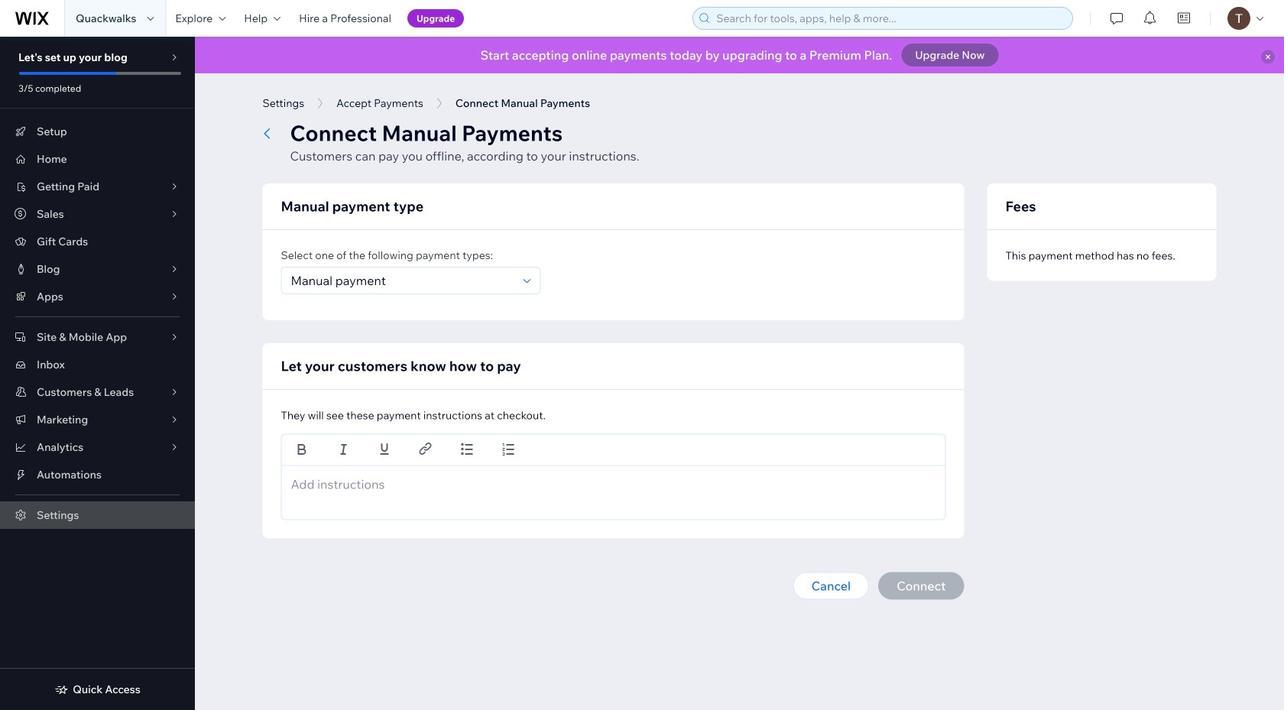Task type: describe. For each thing, give the bounding box(es) containing it.
sidebar element
[[0, 37, 195, 710]]



Task type: locate. For each thing, give the bounding box(es) containing it.
Search for tools, apps, help & more... field
[[712, 8, 1069, 29]]

None field
[[286, 268, 519, 294]]

alert
[[195, 37, 1285, 73]]

None text field
[[291, 475, 936, 494]]



Task type: vqa. For each thing, say whether or not it's contained in the screenshot.
field
yes



